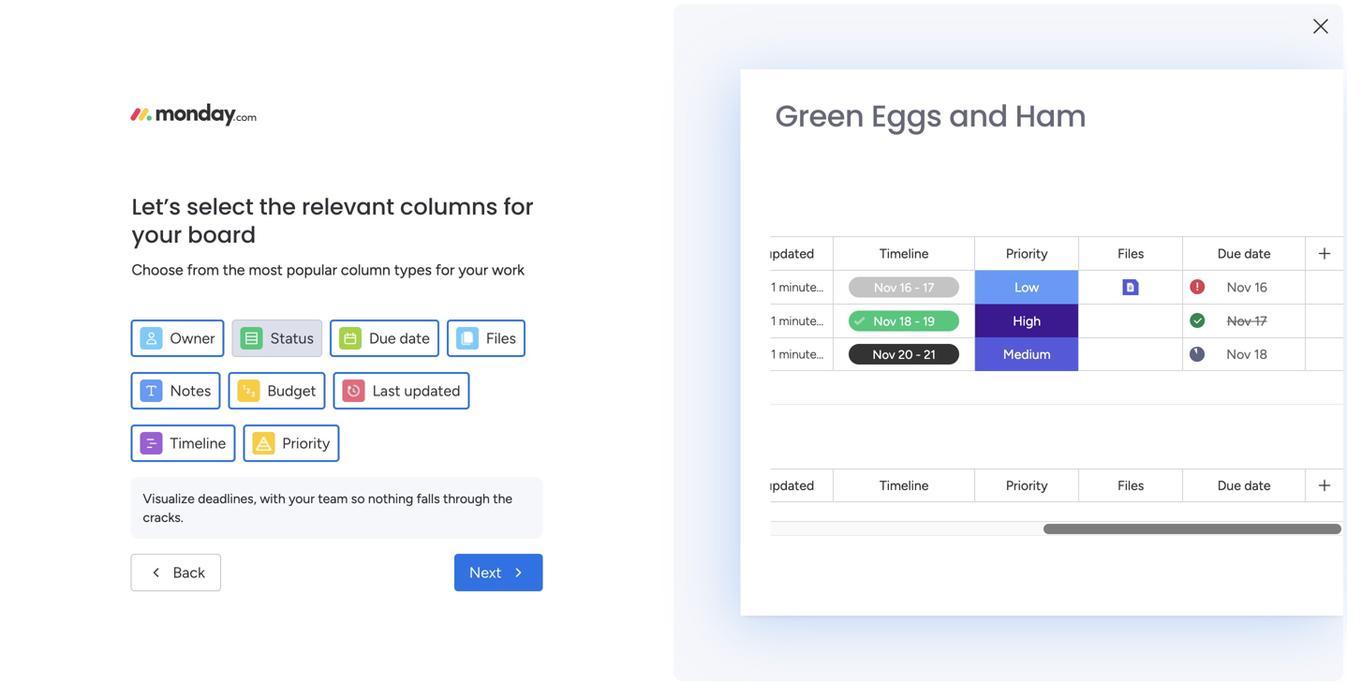 Task type: vqa. For each thing, say whether or not it's contained in the screenshot.
bottom Timeline
yes



Task type: locate. For each thing, give the bounding box(es) containing it.
install
[[1085, 331, 1122, 348]]

0 vertical spatial circle o image
[[1066, 285, 1078, 299]]

0 vertical spatial templates
[[1134, 611, 1202, 629]]

1 vertical spatial priority
[[282, 434, 330, 452]]

join
[[142, 379, 164, 395]]

email right resend
[[848, 10, 881, 27]]

priority inside button
[[282, 434, 330, 452]]

complete profile link
[[1066, 305, 1319, 326]]

1 vertical spatial last
[[373, 382, 401, 400]]

circle o image for enable
[[1066, 261, 1078, 275]]

for right columns
[[504, 191, 534, 223]]

due inside due date button
[[369, 329, 396, 347]]

with
[[260, 491, 285, 507], [1264, 589, 1294, 607]]

resend email link
[[798, 10, 881, 27]]

boost
[[1050, 589, 1089, 607]]

recently visited
[[316, 191, 441, 211]]

files inside button
[[486, 329, 516, 347]]

1 vertical spatial circle o image
[[1066, 333, 1078, 347]]

content.
[[95, 331, 144, 347]]

circle o image inside complete profile link
[[1066, 309, 1078, 323]]

to left the 'join'
[[127, 379, 139, 395]]

members
[[1161, 283, 1220, 300]]

the right through on the bottom left of page
[[493, 491, 513, 507]]

undefined column icon image inside priority button
[[252, 432, 275, 455]]

0 horizontal spatial to
[[127, 379, 139, 395]]

invite
[[1085, 283, 1120, 300]]

through
[[443, 491, 490, 507]]

invite team members (0/1) link
[[1066, 281, 1319, 302]]

1 horizontal spatial work
[[492, 261, 525, 279]]

your right types
[[459, 261, 488, 279]]

email left address:
[[444, 10, 477, 27]]

workspaces
[[68, 187, 138, 203]]

3 email from the left
[[948, 10, 982, 27]]

circle o image inside invite team members (0/1) "link"
[[1066, 285, 1078, 299]]

email
[[444, 10, 477, 27], [848, 10, 881, 27], [948, 10, 982, 27]]

please confirm your email address: samiamgreeneggsnham27@gmail.com
[[316, 10, 780, 27]]

for
[[504, 191, 534, 223], [436, 261, 455, 279]]

circle o image left "enable"
[[1066, 261, 1078, 275]]

2 horizontal spatial undefined column icon image
[[456, 327, 479, 350]]

to inside button
[[127, 379, 139, 395]]

circle o image
[[1066, 285, 1078, 299], [1066, 333, 1078, 347]]

0 horizontal spatial workspace
[[86, 310, 149, 326]]

undefined column icon image
[[456, 327, 479, 350], [343, 380, 365, 402], [252, 432, 275, 455]]

desktop
[[1131, 259, 1183, 276]]

to
[[152, 310, 165, 326], [127, 379, 139, 395]]

circle o image inside the enable desktop notifications link
[[1066, 261, 1078, 275]]

your inside let's select the relevant columns for your board
[[132, 219, 182, 251]]

work right component image
[[336, 411, 365, 427]]

1 vertical spatial work
[[336, 411, 365, 427]]

1 vertical spatial due
[[369, 329, 396, 347]]

2 circle o image from the top
[[1066, 333, 1078, 347]]

project management
[[340, 381, 485, 399]]

undefined column icon image inside files button
[[456, 327, 479, 350]]

0 vertical spatial undefined column icon image
[[456, 327, 479, 350]]

made
[[1093, 611, 1131, 629]]

0 horizontal spatial work
[[336, 411, 365, 427]]

column
[[341, 261, 391, 279]]

templates
[[1134, 611, 1202, 629], [1172, 653, 1239, 670]]

2 vertical spatial files
[[1118, 477, 1144, 493]]

circle o image inside upload your photo link
[[1066, 237, 1078, 251]]

sam green image
[[1295, 45, 1325, 75]]

2 vertical spatial circle o image
[[1066, 309, 1078, 323]]

join
[[33, 310, 58, 326]]

>
[[449, 411, 457, 427]]

popular
[[287, 261, 337, 279]]

2 vertical spatial the
[[493, 491, 513, 507]]

1 horizontal spatial email
[[848, 10, 881, 27]]

enable desktop notifications link
[[1066, 258, 1319, 279]]

change
[[896, 10, 945, 27]]

1 vertical spatial undefined column icon image
[[343, 380, 365, 402]]

2 vertical spatial undefined column icon image
[[252, 432, 275, 455]]

the inside let's select the relevant columns for your board
[[259, 191, 296, 223]]

circle o image left upload
[[1066, 237, 1078, 251]]

with inside visualize deadlines, with your team so nothing falls through the cracks.
[[260, 491, 285, 507]]

email right change
[[948, 10, 982, 27]]

our
[[1125, 331, 1149, 348]]

work
[[492, 261, 525, 279], [336, 411, 365, 427]]

1 vertical spatial to
[[127, 379, 139, 395]]

undefined column icon image down budget button
[[252, 432, 275, 455]]

upload your photo link
[[1066, 234, 1319, 255]]

0 vertical spatial workspace
[[86, 310, 149, 326]]

0
[[486, 487, 494, 503]]

0 horizontal spatial email
[[444, 10, 477, 27]]

1 horizontal spatial the
[[259, 191, 296, 223]]

1 vertical spatial updated
[[404, 382, 461, 400]]

team
[[318, 491, 348, 507]]

last
[[738, 246, 762, 261], [373, 382, 401, 400], [738, 477, 762, 493]]

your left team
[[289, 491, 315, 507]]

team
[[1124, 283, 1157, 300]]

with right minutes
[[1264, 589, 1294, 607]]

component image
[[313, 409, 330, 426]]

the
[[259, 191, 296, 223], [223, 261, 245, 279], [493, 491, 513, 507]]

apps image
[[1142, 51, 1161, 69]]

circle o image
[[1066, 237, 1078, 251], [1066, 261, 1078, 275], [1066, 309, 1078, 323]]

email for change email address
[[948, 10, 982, 27]]

3 circle o image from the top
[[1066, 309, 1078, 323]]

2 vertical spatial last updated
[[738, 477, 815, 493]]

2 email from the left
[[848, 10, 881, 27]]

most
[[249, 261, 283, 279]]

workspace
[[86, 310, 149, 326], [492, 411, 555, 427]]

2 circle o image from the top
[[1066, 261, 1078, 275]]

due date inside button
[[369, 329, 430, 347]]

2 horizontal spatial the
[[493, 491, 513, 507]]

your up choose
[[132, 219, 182, 251]]

1 vertical spatial files
[[486, 329, 516, 347]]

2 horizontal spatial email
[[948, 10, 982, 27]]

undefined column icon image inside last updated button
[[343, 380, 365, 402]]

install our mobile app
[[1085, 331, 1224, 348]]

(inbox)
[[416, 484, 472, 505]]

1 circle o image from the top
[[1066, 237, 1078, 251]]

green
[[775, 95, 864, 137]]

due
[[1218, 246, 1242, 261], [369, 329, 396, 347], [1218, 477, 1242, 493]]

to left create
[[152, 310, 165, 326]]

1 vertical spatial date
[[400, 329, 430, 347]]

1 vertical spatial with
[[1264, 589, 1294, 607]]

1 vertical spatial the
[[223, 261, 245, 279]]

1 circle o image from the top
[[1066, 285, 1078, 299]]

timeline inside 'timeline' button
[[170, 434, 226, 452]]

1 horizontal spatial workspace
[[492, 411, 555, 427]]

0 vertical spatial priority
[[1006, 246, 1048, 261]]

your inside "boost your workflow in minutes with ready-made templates"
[[1092, 589, 1122, 607]]

1 vertical spatial timeline
[[170, 434, 226, 452]]

circle o image for complete
[[1066, 309, 1078, 323]]

inbox image
[[1060, 51, 1079, 69]]

0 vertical spatial to
[[152, 310, 165, 326]]

circle o image left the complete
[[1066, 309, 1078, 323]]

1 vertical spatial for
[[436, 261, 455, 279]]

0 vertical spatial date
[[1245, 246, 1271, 261]]

work up files button
[[492, 261, 525, 279]]

address
[[985, 10, 1034, 27]]

0 horizontal spatial undefined column icon image
[[252, 432, 275, 455]]

let's select the relevant columns for your board
[[132, 191, 534, 251]]

open update feed (inbox) image
[[290, 484, 312, 506]]

eggs
[[872, 95, 942, 137]]

priority
[[1006, 246, 1048, 261], [282, 434, 330, 452], [1006, 477, 1048, 493]]

for right types
[[436, 261, 455, 279]]

notes
[[170, 382, 211, 400]]

0 vertical spatial due date
[[1218, 246, 1271, 261]]

0 vertical spatial due
[[1218, 246, 1242, 261]]

templates right the explore
[[1172, 653, 1239, 670]]

v2 user feedback image
[[1054, 107, 1068, 128]]

timeline
[[880, 246, 929, 261], [170, 434, 226, 452], [880, 477, 929, 493]]

your up made
[[1092, 589, 1122, 607]]

templates inside "boost your workflow in minutes with ready-made templates"
[[1134, 611, 1202, 629]]

1 horizontal spatial undefined column icon image
[[343, 380, 365, 402]]

0 horizontal spatial for
[[436, 261, 455, 279]]

1 vertical spatial due date
[[369, 329, 430, 347]]

last inside button
[[373, 382, 401, 400]]

0 horizontal spatial with
[[260, 491, 285, 507]]

0 vertical spatial the
[[259, 191, 296, 223]]

1 horizontal spatial with
[[1264, 589, 1294, 607]]

1 vertical spatial circle o image
[[1066, 261, 1078, 275]]

workspace up content.
[[86, 310, 149, 326]]

circle o image left install
[[1066, 333, 1078, 347]]

explore templates
[[1118, 653, 1239, 670]]

circle o image for install
[[1066, 333, 1078, 347]]

management
[[394, 381, 485, 399]]

undefined column icon image for priority
[[252, 432, 275, 455]]

back
[[173, 564, 205, 581]]

updated
[[765, 246, 815, 261], [404, 382, 461, 400], [765, 477, 815, 493]]

2 vertical spatial updated
[[765, 477, 815, 493]]

the right from
[[223, 261, 245, 279]]

change email address
[[896, 10, 1034, 27]]

0 horizontal spatial the
[[223, 261, 245, 279]]

circle o image left invite
[[1066, 285, 1078, 299]]

request to join button
[[67, 372, 171, 402]]

circle o image for upload
[[1066, 237, 1078, 251]]

0 vertical spatial timeline
[[880, 246, 929, 261]]

resend
[[798, 10, 844, 27]]

2 vertical spatial due date
[[1218, 477, 1271, 493]]

(0/1)
[[1223, 283, 1253, 300]]

undefined column icon image up 'management'
[[456, 327, 479, 350]]

1 vertical spatial templates
[[1172, 653, 1239, 670]]

owner button
[[131, 320, 224, 357]]

recently
[[316, 191, 385, 211]]

public board image
[[313, 380, 334, 400]]

visualize deadlines, with your team so nothing falls through the cracks.
[[143, 491, 513, 525]]

1 vertical spatial last updated
[[373, 382, 461, 400]]

0 vertical spatial for
[[504, 191, 534, 223]]

undefined column icon image right 'public board' icon
[[343, 380, 365, 402]]

the right the select
[[259, 191, 296, 223]]

0 vertical spatial with
[[260, 491, 285, 507]]

logo image
[[131, 104, 256, 126]]

circle o image inside install our mobile app link
[[1066, 333, 1078, 347]]

choose from the most popular column types for your work
[[132, 261, 525, 279]]

main
[[460, 411, 488, 427]]

templates down workflow at the right bottom
[[1134, 611, 1202, 629]]

project
[[340, 381, 390, 399]]

to inside join this workspace to create content.
[[152, 310, 165, 326]]

0 vertical spatial circle o image
[[1066, 237, 1078, 251]]

workspace right "main"
[[492, 411, 555, 427]]

Search in workspace field
[[39, 224, 156, 245]]

give feedback
[[1075, 109, 1166, 126]]

1 horizontal spatial for
[[504, 191, 534, 223]]

1 horizontal spatial to
[[152, 310, 165, 326]]

notes button
[[131, 372, 221, 410]]

0 vertical spatial last
[[738, 246, 762, 261]]

date inside button
[[400, 329, 430, 347]]

with left "open update feed (inbox)" image
[[260, 491, 285, 507]]

the for relevant
[[259, 191, 296, 223]]

browse
[[22, 187, 65, 203]]



Task type: describe. For each thing, give the bounding box(es) containing it.
circle o image for invite
[[1066, 285, 1078, 299]]

1 email from the left
[[444, 10, 477, 27]]

please
[[316, 10, 356, 27]]

browse workspaces
[[22, 187, 138, 203]]

from
[[187, 261, 219, 279]]

app
[[1198, 331, 1224, 348]]

confirm
[[360, 10, 409, 27]]

undefined column icon image for files
[[456, 327, 479, 350]]

help image
[[1229, 51, 1248, 69]]

explore templates button
[[1050, 643, 1308, 680]]

management
[[368, 411, 446, 427]]

next button
[[454, 554, 543, 591]]

complete
[[1085, 307, 1147, 324]]

invite members image
[[1101, 51, 1120, 69]]

columns
[[400, 191, 498, 223]]

so
[[351, 491, 365, 507]]

with inside "boost your workflow in minutes with ready-made templates"
[[1264, 589, 1294, 607]]

undefined column icon image for last updated
[[343, 380, 365, 402]]

last updated inside button
[[373, 382, 461, 400]]

your
[[1134, 235, 1162, 252]]

upload
[[1085, 235, 1130, 252]]

request to join
[[75, 379, 164, 395]]

email for resend email
[[848, 10, 881, 27]]

next
[[469, 564, 502, 581]]

install our mobile app link
[[1066, 329, 1319, 350]]

budget
[[267, 382, 316, 400]]

in
[[1191, 589, 1203, 607]]

create
[[168, 310, 206, 326]]

change email address link
[[896, 10, 1034, 27]]

updated inside button
[[404, 382, 461, 400]]

join this workspace to create content.
[[33, 310, 206, 347]]

invite team members (0/1)
[[1085, 283, 1253, 300]]

close recently visited image
[[290, 190, 312, 213]]

select
[[187, 191, 254, 223]]

photo
[[1165, 235, 1203, 252]]

the inside visualize deadlines, with your team so nothing falls through the cracks.
[[493, 491, 513, 507]]

workspace inside join this workspace to create content.
[[86, 310, 149, 326]]

work management > main workspace
[[336, 411, 555, 427]]

status
[[270, 329, 314, 347]]

boost your workflow in minutes with ready-made templates
[[1050, 589, 1294, 629]]

ham
[[1015, 95, 1087, 137]]

deadlines,
[[198, 491, 257, 507]]

upload your photo
[[1085, 235, 1203, 252]]

this
[[61, 310, 83, 326]]

request
[[75, 379, 123, 395]]

2 vertical spatial date
[[1245, 477, 1271, 493]]

0 vertical spatial last updated
[[738, 246, 815, 261]]

update feed (inbox)
[[316, 484, 472, 505]]

back button
[[131, 554, 221, 591]]

2 vertical spatial last
[[738, 477, 762, 493]]

address:
[[480, 10, 533, 27]]

visualize
[[143, 491, 195, 507]]

samiamgreeneggsnham27@gmail.com
[[536, 10, 780, 27]]

for inside let's select the relevant columns for your board
[[504, 191, 534, 223]]

owner
[[170, 329, 215, 347]]

notifications
[[1187, 259, 1269, 276]]

board
[[188, 219, 256, 251]]

profile
[[1151, 307, 1191, 324]]

falls
[[417, 491, 440, 507]]

0 vertical spatial files
[[1118, 246, 1144, 261]]

enable desktop notifications
[[1085, 259, 1269, 276]]

resend email
[[798, 10, 881, 27]]

priority button
[[243, 425, 340, 462]]

status button
[[232, 320, 322, 357]]

minutes
[[1207, 589, 1261, 607]]

budget button
[[228, 372, 326, 410]]

due date button
[[330, 320, 439, 357]]

1 vertical spatial workspace
[[492, 411, 555, 427]]

2 vertical spatial priority
[[1006, 477, 1048, 493]]

and
[[949, 95, 1008, 137]]

feedback
[[1107, 109, 1166, 126]]

notifications image
[[1019, 51, 1037, 69]]

2 vertical spatial timeline
[[880, 477, 929, 493]]

templates inside button
[[1172, 653, 1239, 670]]

files button
[[447, 320, 526, 357]]

visited
[[389, 191, 441, 211]]

0 vertical spatial work
[[492, 261, 525, 279]]

the for most
[[223, 261, 245, 279]]

explore
[[1118, 653, 1169, 670]]

2 vertical spatial due
[[1218, 477, 1242, 493]]

your right confirm
[[412, 10, 440, 27]]

mobile
[[1152, 331, 1195, 348]]

workflow
[[1126, 589, 1188, 607]]

nothing
[[368, 491, 413, 507]]

relevant
[[302, 191, 394, 223]]

timeline button
[[131, 425, 235, 462]]

last updated button
[[333, 372, 470, 410]]

ready-
[[1050, 611, 1093, 629]]

search everything image
[[1188, 51, 1207, 69]]

let's
[[132, 191, 181, 223]]

0 vertical spatial updated
[[765, 246, 815, 261]]

templates image image
[[1055, 442, 1303, 571]]

feed
[[377, 484, 412, 505]]

cracks.
[[143, 509, 183, 525]]

browse workspaces button
[[13, 180, 186, 210]]

your inside visualize deadlines, with your team so nothing falls through the cracks.
[[289, 491, 315, 507]]

complete profile
[[1085, 307, 1191, 324]]



